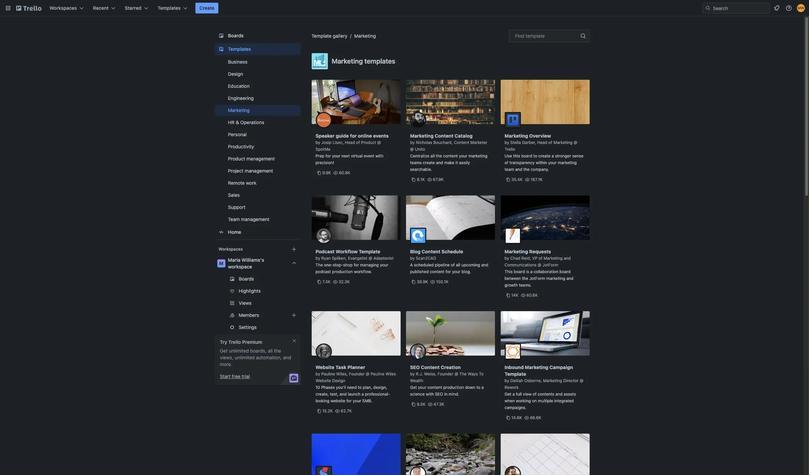 Task type: locate. For each thing, give the bounding box(es) containing it.
1 horizontal spatial templates
[[228, 46, 251, 52]]

by inside the podcast workflow template by ryan spilken, evangelist @ adaptavist the one-stop-shop for managing your podcast production workflow.
[[316, 256, 320, 261]]

head inside marketing overview by stella garber, head of marketing @ trello use this board to create a stronger sense of transparency within your marketing team and the company.
[[537, 140, 547, 145]]

management down support link
[[241, 217, 269, 222]]

15.2k
[[322, 409, 333, 414]]

recent button
[[89, 3, 119, 13]]

your up easily
[[459, 154, 467, 159]]

product
[[361, 140, 376, 145], [228, 156, 245, 162]]

0 vertical spatial unlimited
[[229, 348, 249, 354]]

1 horizontal spatial with
[[426, 392, 434, 397]]

marketing up "osborne,"
[[525, 365, 548, 371]]

board up transparency
[[521, 154, 532, 159]]

create inside marketing overview by stella garber, head of marketing @ trello use this board to create a stronger sense of transparency within your marketing team and the company.
[[539, 154, 551, 159]]

design down business
[[228, 71, 243, 77]]

2 founder from the left
[[438, 372, 453, 377]]

get inside try trello premium get unlimited boards, all the views, unlimited automation, and more.
[[220, 348, 228, 354]]

Find template field
[[509, 30, 590, 42]]

0 vertical spatial with
[[376, 154, 384, 159]]

by up rework
[[505, 379, 509, 384]]

1 vertical spatial create
[[423, 160, 435, 165]]

podcast
[[316, 270, 331, 275]]

spotme
[[316, 147, 330, 152]]

of right 'pipeline'
[[451, 263, 455, 268]]

make
[[444, 160, 454, 165]]

1 vertical spatial production
[[443, 386, 464, 391]]

0 vertical spatial get
[[220, 348, 228, 354]]

managing
[[360, 263, 379, 268]]

1 horizontal spatial to
[[477, 386, 480, 391]]

scheduled
[[414, 263, 434, 268]]

jotform down "collaboration"
[[529, 276, 545, 281]]

pauline left wiles at the bottom left of the page
[[371, 372, 384, 377]]

get up when
[[505, 392, 511, 397]]

the inside seo content creation by r.j. weiss, founder @ the ways to wealth get your content production down to a science with seo in mind.
[[459, 372, 467, 377]]

product up project
[[228, 156, 245, 162]]

content up bouchard,
[[435, 133, 454, 139]]

by inside the 'blog content schedule by scan2cad a scheduled pipeline of all upcoming and published content for your blog.'
[[410, 256, 415, 261]]

2 vertical spatial all
[[268, 348, 273, 354]]

and inside website task planner by pauline wiles, founder @ pauline wiles website design 10 phases you'll need to plan, design, create, test, and launch a professional- looking website for your smb.
[[340, 392, 347, 397]]

marketing up stronger
[[554, 140, 573, 145]]

a inside inbound marketing campaign template by delilah osborne, marketing director @ rework get a full view of contents and assets when working on multiple integrated campaigns.
[[513, 392, 515, 397]]

by left r.j.
[[410, 372, 415, 377]]

by left chad
[[505, 256, 509, 261]]

content up scan2cad
[[422, 249, 440, 255]]

1 vertical spatial seo
[[435, 392, 443, 397]]

use
[[505, 154, 512, 159]]

0 vertical spatial marketing
[[469, 154, 488, 159]]

boards
[[228, 33, 244, 38], [239, 276, 254, 282]]

2 horizontal spatial to
[[534, 154, 537, 159]]

founder inside seo content creation by r.j. weiss, founder @ the ways to wealth get your content production down to a science with seo in mind.
[[438, 372, 453, 377]]

@ left unito
[[410, 147, 414, 152]]

0 notifications image
[[773, 4, 781, 12]]

1 horizontal spatial production
[[443, 386, 464, 391]]

gallery
[[333, 33, 347, 39]]

0 vertical spatial design
[[228, 71, 243, 77]]

task
[[336, 365, 346, 371]]

0 vertical spatial content
[[443, 154, 458, 159]]

home
[[228, 230, 241, 235]]

create a workspace image
[[290, 246, 298, 254]]

chad reid, vp of marketing and communications @ jotform image
[[505, 228, 521, 244]]

boards right board image
[[228, 33, 244, 38]]

founder inside website task planner by pauline wiles, founder @ pauline wiles website design 10 phases you'll need to plan, design, create, test, and launch a professional- looking website for your smb.
[[349, 372, 365, 377]]

content inside marketing content catalog by nicholas bouchard, content marketer @ unito centralize all the content your marketing teams create and make it easily searchable.
[[443, 154, 458, 159]]

hr
[[228, 120, 234, 125]]

2 website from the top
[[316, 379, 331, 384]]

team management link
[[215, 214, 301, 225]]

32.3k
[[339, 280, 350, 285]]

2 pauline from the left
[[371, 372, 384, 377]]

get inside seo content creation by r.j. weiss, founder @ the ways to wealth get your content production down to a science with seo in mind.
[[410, 386, 417, 391]]

0 horizontal spatial trello
[[228, 340, 241, 345]]

for down 'pipeline'
[[446, 270, 451, 275]]

m
[[219, 261, 223, 267]]

for up precision!
[[326, 154, 331, 159]]

engineering
[[228, 95, 254, 101]]

boards up highlights
[[239, 276, 254, 282]]

your left the 'blog.'
[[452, 270, 460, 275]]

@ inside seo content creation by r.j. weiss, founder @ the ways to wealth get your content production down to a science with seo in mind.
[[455, 372, 458, 377]]

@ right the director
[[580, 379, 584, 384]]

@ inside website task planner by pauline wiles, founder @ pauline wiles website design 10 phases you'll need to plan, design, create, test, and launch a professional- looking website for your smb.
[[366, 372, 370, 377]]

1 vertical spatial content
[[430, 270, 445, 275]]

and inside the 'blog content schedule by scan2cad a scheduled pipeline of all upcoming and published content for your blog.'
[[481, 263, 488, 268]]

1 vertical spatial boards link
[[215, 274, 301, 285]]

more.
[[220, 362, 232, 368]]

remote work link
[[215, 178, 301, 189]]

66.6k
[[530, 416, 541, 421]]

management for project management
[[245, 168, 273, 174]]

marketing content catalog by nicholas bouchard, content marketer @ unito centralize all the content your marketing teams create and make it easily searchable.
[[410, 133, 488, 172]]

0 vertical spatial management
[[246, 156, 275, 162]]

boards link up templates "link"
[[215, 30, 301, 42]]

wiles,
[[336, 372, 348, 377]]

teams
[[410, 160, 422, 165]]

1 horizontal spatial all
[[431, 154, 435, 159]]

scalify image
[[316, 467, 332, 476]]

centralize
[[410, 154, 429, 159]]

and inside inbound marketing campaign template by delilah osborne, marketing director @ rework get a full view of contents and assets when working on multiple integrated campaigns.
[[556, 392, 563, 397]]

trello right "try"
[[228, 340, 241, 345]]

trello up use
[[505, 147, 515, 152]]

of right vp
[[539, 256, 543, 261]]

views link
[[215, 298, 301, 309]]

1 horizontal spatial seo
[[435, 392, 443, 397]]

templates
[[158, 5, 181, 11], [228, 46, 251, 52]]

trello inside marketing overview by stella garber, head of marketing @ trello use this board to create a stronger sense of transparency within your marketing team and the company.
[[505, 147, 515, 152]]

by inside seo content creation by r.j. weiss, founder @ the ways to wealth get your content production down to a science with seo in mind.
[[410, 372, 415, 377]]

the inside the podcast workflow template by ryan spilken, evangelist @ adaptavist the one-stop-shop for managing your podcast production workflow.
[[316, 263, 323, 268]]

recent
[[93, 5, 109, 11]]

1 horizontal spatial trello
[[505, 147, 515, 152]]

1 horizontal spatial product
[[361, 140, 376, 145]]

1 vertical spatial boards
[[239, 276, 254, 282]]

boards link for home
[[215, 30, 301, 42]]

spilken,
[[332, 256, 347, 261]]

2 vertical spatial template
[[505, 372, 526, 377]]

speaker
[[316, 133, 335, 139]]

1 horizontal spatial head
[[537, 140, 547, 145]]

stella garber, head of marketing @ trello image
[[505, 112, 521, 128]]

and inside marketing content catalog by nicholas bouchard, content marketer @ unito centralize all the content your marketing teams create and make it easily searchable.
[[436, 160, 443, 165]]

2 horizontal spatial all
[[456, 263, 460, 268]]

template
[[312, 33, 332, 39], [359, 249, 380, 255], [505, 372, 526, 377]]

templates inside popup button
[[158, 5, 181, 11]]

with right event at the top left
[[376, 154, 384, 159]]

1 vertical spatial marketing
[[558, 160, 577, 165]]

of down online
[[356, 140, 360, 145]]

boards link up highlights link
[[215, 274, 301, 285]]

marketing link right gallery
[[354, 33, 376, 39]]

find template
[[515, 33, 545, 39]]

founder down creation
[[438, 372, 453, 377]]

stop-
[[333, 263, 343, 268]]

0 horizontal spatial to
[[358, 386, 362, 391]]

9.9k
[[322, 171, 331, 176]]

nicholas bouchard, content marketer @ unito image
[[410, 112, 426, 128]]

marketing link
[[354, 33, 376, 39], [215, 105, 301, 116]]

2 horizontal spatial get
[[505, 392, 511, 397]]

0 vertical spatial the
[[316, 263, 323, 268]]

wealth
[[410, 379, 423, 384]]

1 vertical spatial management
[[245, 168, 273, 174]]

by inside website task planner by pauline wiles, founder @ pauline wiles website design 10 phases you'll need to plan, design, create, test, and launch a professional- looking website for your smb.
[[316, 372, 320, 377]]

head
[[345, 140, 355, 145], [537, 140, 547, 145]]

template gallery
[[312, 33, 347, 39]]

marketing down stronger
[[558, 160, 577, 165]]

campaign
[[550, 365, 573, 371]]

0 vertical spatial all
[[431, 154, 435, 159]]

1 horizontal spatial design
[[332, 379, 345, 384]]

marketing up contents
[[543, 379, 562, 384]]

1 vertical spatial trello
[[228, 340, 241, 345]]

home link
[[215, 226, 301, 239]]

create up the within at right
[[539, 154, 551, 159]]

a up smb.
[[362, 392, 364, 397]]

members link
[[215, 310, 301, 321]]

operations
[[240, 120, 264, 125]]

0 horizontal spatial create
[[423, 160, 435, 165]]

for down launch
[[346, 399, 352, 404]]

content up weiss,
[[421, 365, 440, 371]]

1 vertical spatial get
[[410, 386, 417, 391]]

0 horizontal spatial template
[[312, 33, 332, 39]]

head down overview
[[537, 140, 547, 145]]

template up managing at the left bottom of page
[[359, 249, 380, 255]]

website up 'phases'
[[316, 379, 331, 384]]

with inside seo content creation by r.j. weiss, founder @ the ways to wealth get your content production down to a science with seo in mind.
[[426, 392, 434, 397]]

of down overview
[[549, 140, 552, 145]]

stronger
[[555, 154, 571, 159]]

by inside marketing content catalog by nicholas bouchard, content marketer @ unito centralize all the content your marketing teams create and make it easily searchable.
[[410, 140, 415, 145]]

assets
[[564, 392, 576, 397]]

2 vertical spatial management
[[241, 217, 269, 222]]

1 horizontal spatial founder
[[438, 372, 453, 377]]

unito
[[415, 147, 425, 152]]

your down adaptavist
[[380, 263, 388, 268]]

0 horizontal spatial founder
[[349, 372, 365, 377]]

marketing down requests on the bottom of the page
[[544, 256, 563, 261]]

@ up sense
[[574, 140, 577, 145]]

workspaces inside popup button
[[50, 5, 77, 11]]

1 founder from the left
[[349, 372, 365, 377]]

for inside website task planner by pauline wiles, founder @ pauline wiles website design 10 phases you'll need to plan, design, create, test, and launch a professional- looking website for your smb.
[[346, 399, 352, 404]]

1 vertical spatial design
[[332, 379, 345, 384]]

template down inbound
[[505, 372, 526, 377]]

pauline up 'phases'
[[321, 372, 335, 377]]

head down guide
[[345, 140, 355, 145]]

trello
[[505, 147, 515, 152], [228, 340, 241, 345]]

your up science
[[418, 386, 426, 391]]

1 horizontal spatial get
[[410, 386, 417, 391]]

content inside the 'blog content schedule by scan2cad a scheduled pipeline of all upcoming and published content for your blog.'
[[422, 249, 440, 255]]

by inside marketing overview by stella garber, head of marketing @ trello use this board to create a stronger sense of transparency within your marketing team and the company.
[[505, 140, 509, 145]]

to up the within at right
[[534, 154, 537, 159]]

1 vertical spatial website
[[316, 379, 331, 384]]

by left ryan
[[316, 256, 320, 261]]

0 horizontal spatial production
[[332, 270, 353, 275]]

seo left in
[[435, 392, 443, 397]]

unlimited down boards,
[[235, 355, 255, 361]]

2 vertical spatial content
[[428, 386, 442, 391]]

content for catalog
[[435, 133, 454, 139]]

with right science
[[426, 392, 434, 397]]

1 boards link from the top
[[215, 30, 301, 42]]

38.9k
[[417, 280, 428, 285]]

template left gallery
[[312, 33, 332, 39]]

chris kaundart, email marketing manager @ trello image
[[505, 467, 521, 476]]

marketing inside marketing content catalog by nicholas bouchard, content marketer @ unito centralize all the content your marketing teams create and make it easily searchable.
[[469, 154, 488, 159]]

your right the within at right
[[548, 160, 557, 165]]

workspaces
[[50, 5, 77, 11], [219, 247, 243, 252]]

marketing up nicholas
[[410, 133, 434, 139]]

a right is
[[530, 270, 533, 275]]

the up the teams.
[[522, 276, 528, 281]]

2 horizontal spatial template
[[505, 372, 526, 377]]

2 head from the left
[[537, 140, 547, 145]]

1 vertical spatial with
[[426, 392, 434, 397]]

1 pauline from the left
[[321, 372, 335, 377]]

templates inside "link"
[[228, 46, 251, 52]]

content
[[443, 154, 458, 159], [430, 270, 445, 275], [428, 386, 442, 391]]

@ inside marketing overview by stella garber, head of marketing @ trello use this board to create a stronger sense of transparency within your marketing team and the company.
[[574, 140, 577, 145]]

company.
[[531, 167, 549, 172]]

boards for home
[[228, 33, 244, 38]]

0 vertical spatial workspaces
[[50, 5, 77, 11]]

board image
[[217, 32, 225, 40]]

0 horizontal spatial all
[[268, 348, 273, 354]]

0 vertical spatial create
[[539, 154, 551, 159]]

published
[[410, 270, 429, 275]]

0 vertical spatial template
[[312, 33, 332, 39]]

management down productivity 'link'
[[246, 156, 275, 162]]

jotform up "collaboration"
[[543, 263, 558, 268]]

all up the automation,
[[268, 348, 273, 354]]

a left full
[[513, 392, 515, 397]]

by up 10
[[316, 372, 320, 377]]

0 horizontal spatial design
[[228, 71, 243, 77]]

online
[[358, 133, 372, 139]]

of up the on
[[533, 392, 537, 397]]

get down wealth
[[410, 386, 417, 391]]

settings
[[239, 325, 257, 331]]

1 horizontal spatial pauline
[[371, 372, 384, 377]]

0 vertical spatial marketing link
[[354, 33, 376, 39]]

the up the automation,
[[274, 348, 281, 354]]

1 vertical spatial workspaces
[[219, 247, 243, 252]]

guide
[[336, 133, 349, 139]]

design up you'll
[[332, 379, 345, 384]]

0 vertical spatial boards
[[228, 33, 244, 38]]

your down launch
[[353, 399, 361, 404]]

1 head from the left
[[345, 140, 355, 145]]

template board image
[[217, 45, 225, 53]]

0 vertical spatial trello
[[505, 147, 515, 152]]

0 horizontal spatial marketing link
[[215, 105, 301, 116]]

seo up r.j.
[[410, 365, 420, 371]]

0 horizontal spatial pauline
[[321, 372, 335, 377]]

all right centralize
[[431, 154, 435, 159]]

content for catalog
[[443, 154, 458, 159]]

product inside speaker guide for online events by josip lisec, head of product @ spotme prep for your next virtual event with precision!
[[361, 140, 376, 145]]

@ down creation
[[455, 372, 458, 377]]

founder
[[349, 372, 365, 377], [438, 372, 453, 377]]

marketing link up hr & operations link
[[215, 105, 301, 116]]

your
[[332, 154, 340, 159], [459, 154, 467, 159], [548, 160, 557, 165], [380, 263, 388, 268], [452, 270, 460, 275], [418, 386, 426, 391], [353, 399, 361, 404]]

content inside the 'blog content schedule by scan2cad a scheduled pipeline of all upcoming and published content for your blog.'
[[430, 270, 445, 275]]

the inside try trello premium get unlimited boards, all the views, unlimited automation, and more.
[[274, 348, 281, 354]]

by left stella
[[505, 140, 509, 145]]

1 horizontal spatial create
[[539, 154, 551, 159]]

blog
[[410, 249, 421, 255]]

collaboration
[[534, 270, 559, 275]]

website down pauline wiles, founder @ pauline wiles website design icon
[[316, 365, 334, 371]]

content down 'pipeline'
[[430, 270, 445, 275]]

of inside inbound marketing campaign template by delilah osborne, marketing director @ rework get a full view of contents and assets when working on multiple integrated campaigns.
[[533, 392, 537, 397]]

a inside website task planner by pauline wiles, founder @ pauline wiles website design 10 phases you'll need to plan, design, create, test, and launch a professional- looking website for your smb.
[[362, 392, 364, 397]]

0 horizontal spatial seo
[[410, 365, 420, 371]]

the left ways
[[459, 372, 467, 377]]

a
[[552, 154, 554, 159], [530, 270, 533, 275], [482, 386, 484, 391], [362, 392, 364, 397], [513, 392, 515, 397]]

&
[[236, 120, 239, 125]]

inbound marketing campaign template by delilah osborne, marketing director @ rework get a full view of contents and assets when working on multiple integrated campaigns.
[[505, 365, 584, 411]]

shop
[[343, 263, 353, 268]]

sales
[[228, 192, 240, 198]]

unlimited
[[229, 348, 249, 354], [235, 355, 255, 361]]

0 horizontal spatial the
[[316, 263, 323, 268]]

evangelist
[[348, 256, 367, 261]]

website
[[316, 365, 334, 371], [316, 379, 331, 384]]

your inside marketing overview by stella garber, head of marketing @ trello use this board to create a stronger sense of transparency within your marketing team and the company.
[[548, 160, 557, 165]]

contents
[[538, 392, 554, 397]]

1 vertical spatial templates
[[228, 46, 251, 52]]

the inside marketing requests by chad reid, vp of marketing and communications @ jotform this board is a collaboration board between the jotform marketing and growth teams.
[[522, 276, 528, 281]]

by up "a"
[[410, 256, 415, 261]]

by up spotme
[[316, 140, 320, 145]]

try
[[220, 340, 227, 345]]

1 vertical spatial marketing link
[[215, 105, 301, 116]]

garber,
[[522, 140, 536, 145]]

production down stop- on the bottom left
[[332, 270, 353, 275]]

looking
[[316, 399, 329, 404]]

board right "collaboration"
[[560, 270, 571, 275]]

founder for planner
[[349, 372, 365, 377]]

@ down events on the top of the page
[[377, 140, 381, 145]]

0 horizontal spatial with
[[376, 154, 384, 159]]

0 vertical spatial templates
[[158, 5, 181, 11]]

the up podcast
[[316, 263, 323, 268]]

0 vertical spatial product
[[361, 140, 376, 145]]

1 vertical spatial all
[[456, 263, 460, 268]]

the inside marketing overview by stella garber, head of marketing @ trello use this board to create a stronger sense of transparency within your marketing team and the company.
[[524, 167, 530, 172]]

williams's
[[242, 257, 264, 263]]

create up searchable.
[[423, 160, 435, 165]]

by left nicholas
[[410, 140, 415, 145]]

1 horizontal spatial the
[[459, 372, 467, 377]]

marketing inside marketing overview by stella garber, head of marketing @ trello use this board to create a stronger sense of transparency within your marketing team and the company.
[[558, 160, 577, 165]]

1 horizontal spatial template
[[359, 249, 380, 255]]

anthony idle, owner @ ecommerce garage image
[[410, 467, 426, 476]]

your inside speaker guide for online events by josip lisec, head of product @ spotme prep for your next virtual event with precision!
[[332, 154, 340, 159]]

your left next
[[332, 154, 340, 159]]

1 vertical spatial template
[[359, 249, 380, 255]]

the down transparency
[[524, 167, 530, 172]]

0 vertical spatial website
[[316, 365, 334, 371]]

2 vertical spatial get
[[505, 392, 511, 397]]

of inside marketing requests by chad reid, vp of marketing and communications @ jotform this board is a collaboration board between the jotform marketing and growth teams.
[[539, 256, 543, 261]]

the
[[316, 263, 323, 268], [459, 372, 467, 377]]

1 vertical spatial product
[[228, 156, 245, 162]]

@ inside the podcast workflow template by ryan spilken, evangelist @ adaptavist the one-stop-shop for managing your podcast production workflow.
[[369, 256, 372, 261]]

0 vertical spatial boards link
[[215, 30, 301, 42]]

1 vertical spatial the
[[459, 372, 467, 377]]

@ inside speaker guide for online events by josip lisec, head of product @ spotme prep for your next virtual event with precision!
[[377, 140, 381, 145]]

get
[[220, 348, 228, 354], [410, 386, 417, 391], [505, 392, 511, 397]]

0 vertical spatial production
[[332, 270, 353, 275]]

all inside marketing content catalog by nicholas bouchard, content marketer @ unito centralize all the content your marketing teams create and make it easily searchable.
[[431, 154, 435, 159]]

board inside marketing overview by stella garber, head of marketing @ trello use this board to create a stronger sense of transparency within your marketing team and the company.
[[521, 154, 532, 159]]

content inside seo content creation by r.j. weiss, founder @ the ways to wealth get your content production down to a science with seo in mind.
[[421, 365, 440, 371]]

a
[[410, 263, 413, 268]]

create
[[539, 154, 551, 159], [423, 160, 435, 165]]

a inside marketing requests by chad reid, vp of marketing and communications @ jotform this board is a collaboration board between the jotform marketing and growth teams.
[[530, 270, 533, 275]]

productivity link
[[215, 142, 301, 152]]

templates right starred dropdown button
[[158, 5, 181, 11]]

0 horizontal spatial get
[[220, 348, 228, 354]]

2 boards link from the top
[[215, 274, 301, 285]]

working
[[516, 399, 531, 404]]

blog content schedule by scan2cad a scheduled pipeline of all upcoming and published content for your blog.
[[410, 249, 488, 275]]

0 horizontal spatial workspaces
[[50, 5, 77, 11]]

product down online
[[361, 140, 376, 145]]

a left stronger
[[552, 154, 554, 159]]

website task planner by pauline wiles, founder @ pauline wiles website design 10 phases you'll need to plan, design, create, test, and launch a professional- looking website for your smb.
[[316, 365, 396, 404]]

home image
[[217, 228, 225, 237]]

to right 'down'
[[477, 386, 480, 391]]

0 horizontal spatial templates
[[158, 5, 181, 11]]

@ up managing at the left bottom of page
[[369, 256, 372, 261]]

0 horizontal spatial head
[[345, 140, 355, 145]]

for down evangelist
[[354, 263, 359, 268]]

2 vertical spatial marketing
[[546, 276, 565, 281]]



Task type: vqa. For each thing, say whether or not it's contained in the screenshot.
the leftmost Anderson
no



Task type: describe. For each thing, give the bounding box(es) containing it.
your inside the 'blog content schedule by scan2cad a scheduled pipeline of all upcoming and published content for your blog.'
[[452, 270, 460, 275]]

product management
[[228, 156, 275, 162]]

r.j. weiss, founder @ the ways to wealth image
[[410, 344, 426, 360]]

delilah osborne, marketing director @ rework image
[[505, 344, 521, 360]]

premium
[[242, 340, 262, 345]]

find
[[515, 33, 524, 39]]

down
[[465, 386, 475, 391]]

to inside seo content creation by r.j. weiss, founder @ the ways to wealth get your content production down to a science with seo in mind.
[[477, 386, 480, 391]]

creation
[[441, 365, 461, 371]]

get inside inbound marketing campaign template by delilah osborne, marketing director @ rework get a full view of contents and assets when working on multiple integrated campaigns.
[[505, 392, 511, 397]]

open information menu image
[[786, 5, 792, 11]]

this
[[513, 154, 520, 159]]

a inside seo content creation by r.j. weiss, founder @ the ways to wealth get your content production down to a science with seo in mind.
[[482, 386, 484, 391]]

you'll
[[336, 386, 346, 391]]

smb.
[[362, 399, 372, 404]]

speaker guide for online events by josip lisec, head of product @ spotme prep for your next virtual event with precision!
[[316, 133, 389, 165]]

marketing inside marketing requests by chad reid, vp of marketing and communications @ jotform this board is a collaboration board between the jotform marketing and growth teams.
[[546, 276, 565, 281]]

try trello premium get unlimited boards, all the views, unlimited automation, and more.
[[220, 340, 291, 368]]

all inside the 'blog content schedule by scan2cad a scheduled pipeline of all upcoming and published content for your blog.'
[[456, 263, 460, 268]]

it
[[456, 160, 458, 165]]

need
[[347, 386, 357, 391]]

overview
[[529, 133, 551, 139]]

60.8k
[[339, 171, 350, 176]]

blog.
[[462, 270, 471, 275]]

workspace
[[228, 264, 252, 270]]

team management
[[228, 217, 269, 222]]

boards link for views
[[215, 274, 301, 285]]

content for schedule
[[430, 270, 445, 275]]

@ inside marketing requests by chad reid, vp of marketing and communications @ jotform this board is a collaboration board between the jotform marketing and growth teams.
[[538, 263, 541, 268]]

highlights link
[[215, 286, 301, 297]]

60.6k
[[527, 293, 538, 298]]

growth
[[505, 283, 518, 288]]

by inside inbound marketing campaign template by delilah osborne, marketing director @ rework get a full view of contents and assets when working on multiple integrated campaigns.
[[505, 379, 509, 384]]

design inside design link
[[228, 71, 243, 77]]

1 vertical spatial unlimited
[[235, 355, 255, 361]]

marketing down gallery
[[332, 57, 363, 65]]

catalog
[[455, 133, 473, 139]]

board down communications
[[514, 270, 525, 275]]

marketing icon image
[[312, 53, 328, 69]]

support link
[[215, 202, 301, 213]]

start free trial button
[[220, 374, 250, 380]]

production inside the podcast workflow template by ryan spilken, evangelist @ adaptavist the one-stop-shop for managing your podcast production workflow.
[[332, 270, 353, 275]]

integrated
[[554, 399, 574, 404]]

your inside the podcast workflow template by ryan spilken, evangelist @ adaptavist the one-stop-shop for managing your podcast production workflow.
[[380, 263, 388, 268]]

work
[[246, 180, 256, 186]]

events
[[373, 133, 389, 139]]

management for team management
[[241, 217, 269, 222]]

content for creation
[[421, 365, 440, 371]]

test,
[[330, 392, 339, 397]]

maria williams (mariawilliams94) image
[[797, 4, 805, 12]]

create inside marketing content catalog by nicholas bouchard, content marketer @ unito centralize all the content your marketing teams create and make it easily searchable.
[[423, 160, 435, 165]]

0 vertical spatial seo
[[410, 365, 420, 371]]

with inside speaker guide for online events by josip lisec, head of product @ spotme prep for your next virtual event with precision!
[[376, 154, 384, 159]]

trello inside try trello premium get unlimited boards, all the views, unlimited automation, and more.
[[228, 340, 241, 345]]

marketing templates
[[332, 57, 395, 65]]

upcoming
[[461, 263, 480, 268]]

@ inside inbound marketing campaign template by delilah osborne, marketing director @ rework get a full view of contents and assets when working on multiple integrated campaigns.
[[580, 379, 584, 384]]

within
[[536, 160, 547, 165]]

of down use
[[505, 160, 509, 165]]

phases
[[321, 386, 335, 391]]

vp
[[532, 256, 538, 261]]

marketing up &
[[228, 108, 250, 113]]

when
[[505, 399, 515, 404]]

1 horizontal spatial marketing link
[[354, 33, 376, 39]]

head inside speaker guide for online events by josip lisec, head of product @ spotme prep for your next virtual event with precision!
[[345, 140, 355, 145]]

scan2cad image
[[410, 228, 426, 244]]

management for product management
[[246, 156, 275, 162]]

lisec,
[[333, 140, 344, 145]]

of inside speaker guide for online events by josip lisec, head of product @ spotme prep for your next virtual event with precision!
[[356, 140, 360, 145]]

for inside the podcast workflow template by ryan spilken, evangelist @ adaptavist the one-stop-shop for managing your podcast production workflow.
[[354, 263, 359, 268]]

founder for creation
[[438, 372, 453, 377]]

views,
[[220, 355, 233, 361]]

workflow.
[[354, 270, 372, 275]]

product management link
[[215, 154, 301, 164]]

your inside website task planner by pauline wiles, founder @ pauline wiles website design 10 phases you'll need to plan, design, create, test, and launch a professional- looking website for your smb.
[[353, 399, 361, 404]]

education
[[228, 83, 250, 89]]

pipeline
[[435, 263, 450, 268]]

hr & operations
[[228, 120, 264, 125]]

content inside seo content creation by r.j. weiss, founder @ the ways to wealth get your content production down to a science with seo in mind.
[[428, 386, 442, 391]]

full
[[516, 392, 522, 397]]

ryan spilken, evangelist @ adaptavist image
[[316, 228, 332, 244]]

teams.
[[519, 283, 532, 288]]

templates
[[364, 57, 395, 65]]

r.j.
[[416, 372, 423, 377]]

bouchard,
[[433, 140, 453, 145]]

of inside the 'blog content schedule by scan2cad a scheduled pipeline of all upcoming and published content for your blog.'
[[451, 263, 455, 268]]

multiple
[[538, 399, 553, 404]]

productivity
[[228, 144, 254, 150]]

boards for views
[[239, 276, 254, 282]]

josip lisec, head of product @ spotme image
[[316, 112, 332, 128]]

marketing right gallery
[[354, 33, 376, 39]]

0 vertical spatial jotform
[[543, 263, 558, 268]]

highlights
[[239, 288, 261, 294]]

starred button
[[121, 3, 152, 13]]

transparency
[[510, 160, 535, 165]]

content for schedule
[[422, 249, 440, 255]]

to inside website task planner by pauline wiles, founder @ pauline wiles website design 10 phases you'll need to plan, design, create, test, and launch a professional- looking website for your smb.
[[358, 386, 362, 391]]

marketing up chad
[[505, 249, 528, 255]]

support
[[228, 205, 246, 210]]

for right guide
[[350, 133, 357, 139]]

your inside seo content creation by r.j. weiss, founder @ the ways to wealth get your content production down to a science with seo in mind.
[[418, 386, 426, 391]]

design inside website task planner by pauline wiles, founder @ pauline wiles website design 10 phases you'll need to plan, design, create, test, and launch a professional- looking website for your smb.
[[332, 379, 345, 384]]

8.1k
[[417, 177, 425, 182]]

Search field
[[711, 3, 770, 13]]

template gallery link
[[312, 33, 347, 39]]

marketing inside marketing content catalog by nicholas bouchard, content marketer @ unito centralize all the content your marketing teams create and make it easily searchable.
[[410, 133, 434, 139]]

ways
[[468, 372, 478, 377]]

adaptavist
[[373, 256, 394, 261]]

7.4k
[[322, 280, 331, 285]]

1 vertical spatial jotform
[[529, 276, 545, 281]]

a inside marketing overview by stella garber, head of marketing @ trello use this board to create a stronger sense of transparency within your marketing team and the company.
[[552, 154, 554, 159]]

for inside the 'blog content schedule by scan2cad a scheduled pipeline of all upcoming and published content for your blog.'
[[446, 270, 451, 275]]

business link
[[215, 57, 301, 67]]

project management
[[228, 168, 273, 174]]

project management link
[[215, 166, 301, 177]]

production inside seo content creation by r.j. weiss, founder @ the ways to wealth get your content production down to a science with seo in mind.
[[443, 386, 464, 391]]

settings link
[[215, 323, 301, 333]]

150.1k
[[436, 280, 449, 285]]

content down catalog
[[454, 140, 469, 145]]

views
[[239, 301, 252, 306]]

all inside try trello premium get unlimited boards, all the views, unlimited automation, and more.
[[268, 348, 273, 354]]

the inside marketing content catalog by nicholas bouchard, content marketer @ unito centralize all the content your marketing teams create and make it easily searchable.
[[436, 154, 442, 159]]

marketing up stella
[[505, 133, 528, 139]]

josip
[[321, 140, 332, 145]]

back to home image
[[16, 3, 41, 13]]

launch
[[348, 392, 360, 397]]

template inside the podcast workflow template by ryan spilken, evangelist @ adaptavist the one-stop-shop for managing your podcast production workflow.
[[359, 249, 380, 255]]

project
[[228, 168, 243, 174]]

one-
[[324, 263, 333, 268]]

1 horizontal spatial workspaces
[[219, 247, 243, 252]]

and inside marketing overview by stella garber, head of marketing @ trello use this board to create a stronger sense of transparency within your marketing team and the company.
[[515, 167, 522, 172]]

0 horizontal spatial product
[[228, 156, 245, 162]]

8.5k
[[417, 402, 426, 407]]

your inside marketing content catalog by nicholas bouchard, content marketer @ unito centralize all the content your marketing teams create and make it easily searchable.
[[459, 154, 467, 159]]

pauline wiles, founder @ pauline wiles website design image
[[316, 344, 332, 360]]

remote work
[[228, 180, 256, 186]]

add image
[[290, 312, 298, 320]]

marketing requests by chad reid, vp of marketing and communications @ jotform this board is a collaboration board between the jotform marketing and growth teams.
[[505, 249, 574, 288]]

by inside speaker guide for online events by josip lisec, head of product @ spotme prep for your next virtual event with precision!
[[316, 140, 320, 145]]

10
[[316, 386, 320, 391]]

primary element
[[0, 0, 809, 16]]

sense
[[572, 154, 584, 159]]

business
[[228, 59, 247, 65]]

by inside marketing requests by chad reid, vp of marketing and communications @ jotform this board is a collaboration board between the jotform marketing and growth teams.
[[505, 256, 509, 261]]

scan2cad
[[416, 256, 436, 261]]

template inside inbound marketing campaign template by delilah osborne, marketing director @ rework get a full view of contents and assets when working on multiple integrated campaigns.
[[505, 372, 526, 377]]

47.3k
[[434, 402, 444, 407]]

between
[[505, 276, 521, 281]]

team
[[505, 167, 514, 172]]

@ inside marketing content catalog by nicholas bouchard, content marketer @ unito centralize all the content your marketing teams create and make it easily searchable.
[[410, 147, 414, 152]]

campaigns.
[[505, 406, 527, 411]]

in
[[444, 392, 448, 397]]

1 website from the top
[[316, 365, 334, 371]]

view
[[523, 392, 532, 397]]

to inside marketing overview by stella garber, head of marketing @ trello use this board to create a stronger sense of transparency within your marketing team and the company.
[[534, 154, 537, 159]]

search image
[[705, 5, 711, 11]]

14k
[[511, 293, 519, 298]]

professional-
[[365, 392, 390, 397]]

and inside try trello premium get unlimited boards, all the views, unlimited automation, and more.
[[283, 355, 291, 361]]



